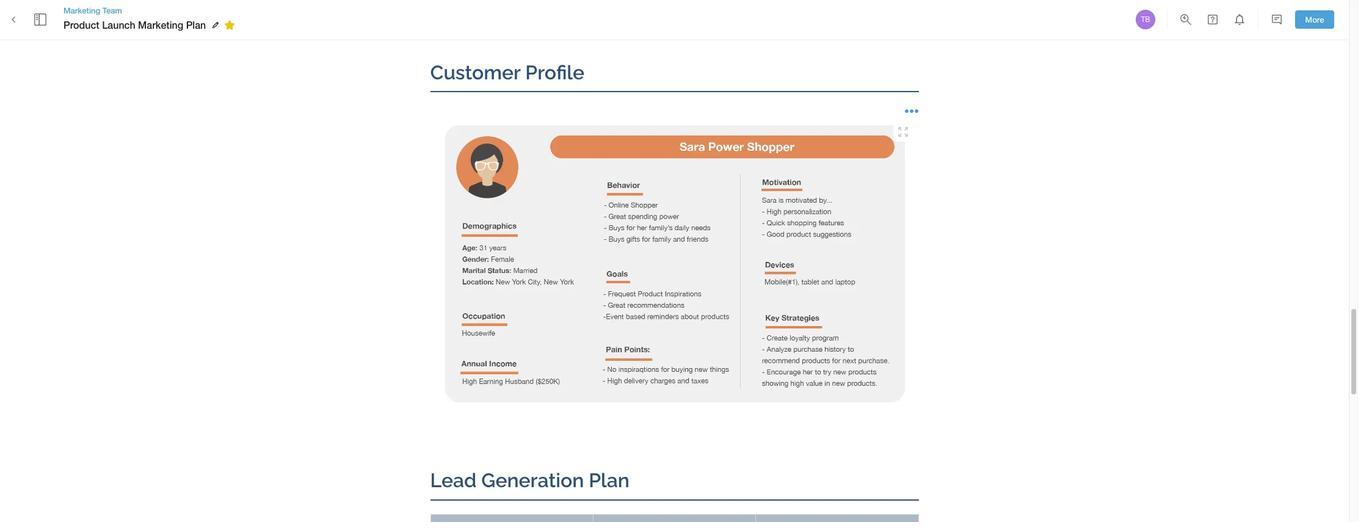 Task type: locate. For each thing, give the bounding box(es) containing it.
1 vertical spatial marketing
[[138, 19, 183, 30]]

marketing down the marketing team link
[[138, 19, 183, 30]]

lead
[[430, 469, 477, 492]]

generation
[[482, 469, 584, 492]]

marketing
[[64, 5, 100, 15], [138, 19, 183, 30]]

more
[[1306, 14, 1324, 24]]

1 horizontal spatial plan
[[589, 469, 630, 492]]

0 horizontal spatial marketing
[[64, 5, 100, 15]]

marketing up product
[[64, 5, 100, 15]]

marketing team
[[64, 5, 122, 15]]

1 horizontal spatial marketing
[[138, 19, 183, 30]]

0 horizontal spatial plan
[[186, 19, 206, 30]]

tb button
[[1134, 8, 1157, 31]]

product launch marketing plan
[[64, 19, 206, 30]]

0 vertical spatial plan
[[186, 19, 206, 30]]

plan
[[186, 19, 206, 30], [589, 469, 630, 492]]



Task type: describe. For each thing, give the bounding box(es) containing it.
more button
[[1296, 10, 1335, 29]]

profile
[[525, 61, 585, 83]]

marketing team link
[[64, 5, 239, 16]]

1 vertical spatial plan
[[589, 469, 630, 492]]

lead generation plan
[[430, 469, 630, 492]]

0 vertical spatial marketing
[[64, 5, 100, 15]]

tb
[[1141, 15, 1150, 24]]

customer
[[430, 61, 521, 83]]

product
[[64, 19, 99, 30]]

team
[[103, 5, 122, 15]]

launch
[[102, 19, 135, 30]]

customer profile
[[430, 61, 585, 83]]

remove favorite image
[[222, 18, 237, 32]]



Task type: vqa. For each thing, say whether or not it's contained in the screenshot.
Group
no



